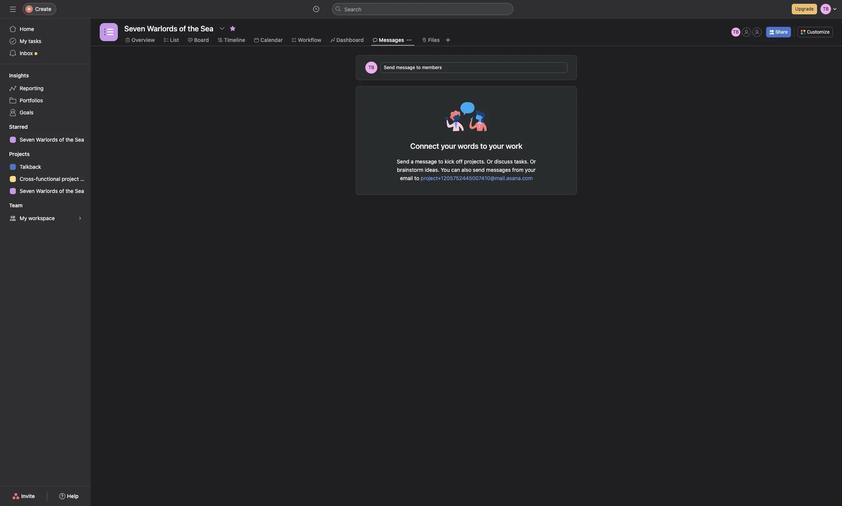 Task type: describe. For each thing, give the bounding box(es) containing it.
portfolios link
[[5, 94, 86, 107]]

to right words
[[480, 142, 487, 150]]

my tasks
[[20, 38, 41, 44]]

create
[[35, 6, 51, 12]]

workflow link
[[292, 36, 321, 44]]

inbox link
[[5, 47, 86, 59]]

warlords for 1st seven warlords of the sea link from the bottom
[[36, 188, 58, 194]]

words
[[458, 142, 479, 150]]

insights button
[[0, 72, 29, 79]]

seven warlords of the sea for 1st seven warlords of the sea link from the bottom
[[20, 188, 84, 194]]

ideas.
[[425, 167, 439, 173]]

talkback link
[[5, 161, 86, 173]]

global element
[[0, 19, 91, 64]]

create button
[[23, 3, 56, 15]]

1 vertical spatial tb
[[369, 65, 374, 70]]

team
[[9, 202, 23, 209]]

your work
[[489, 142, 523, 150]]

customize button
[[798, 27, 833, 37]]

reporting link
[[5, 82, 86, 94]]

projects
[[9, 151, 30, 157]]

files
[[428, 37, 440, 43]]

help button
[[55, 490, 83, 503]]

the inside 'projects' element
[[66, 188, 73, 194]]

help
[[67, 493, 79, 500]]

tab actions image
[[407, 38, 412, 42]]

upgrade
[[795, 6, 814, 12]]

home
[[20, 26, 34, 32]]

members
[[422, 65, 442, 70]]

add tab image
[[445, 37, 451, 43]]

send for send message to members
[[384, 65, 395, 70]]

send for send a message to kick off projects. or discuss tasks. or brainstorm ideas. you can also send messages from your email to
[[397, 158, 409, 165]]

starred
[[9, 124, 28, 130]]

my tasks link
[[5, 35, 86, 47]]

tasks.
[[514, 158, 529, 165]]

my workspace
[[20, 215, 55, 221]]

can
[[451, 167, 460, 173]]

projects element
[[0, 147, 91, 199]]

project+1205752445007410@mail.asana.com link
[[421, 175, 533, 181]]

teams element
[[0, 199, 91, 226]]

portfolios
[[20, 97, 43, 104]]

message inside send a message to kick off projects. or discuss tasks. or brainstorm ideas. you can also send messages from your email to
[[415, 158, 437, 165]]

send message to members button
[[381, 62, 568, 73]]

of inside 'starred' element
[[59, 136, 64, 143]]

project+1205752445007410@mail.asana.com
[[421, 175, 533, 181]]

home link
[[5, 23, 86, 35]]

0 vertical spatial your
[[441, 142, 456, 150]]

starred button
[[0, 123, 28, 131]]

the inside 'starred' element
[[66, 136, 73, 143]]

seven inside 'starred' element
[[20, 136, 35, 143]]

tb inside button
[[733, 29, 739, 35]]

list link
[[164, 36, 179, 44]]

goals link
[[5, 107, 86, 119]]

message inside button
[[396, 65, 415, 70]]

tb button
[[731, 28, 741, 37]]

email
[[400, 175, 413, 181]]

list
[[170, 37, 179, 43]]

goals
[[20, 109, 33, 116]]

plan
[[80, 176, 91, 182]]

off
[[456, 158, 463, 165]]

seven inside 'projects' element
[[20, 188, 35, 194]]

sea for 1st seven warlords of the sea link from the bottom
[[75, 188, 84, 194]]

invite button
[[7, 490, 40, 503]]

messages
[[379, 37, 404, 43]]

my for my workspace
[[20, 215, 27, 221]]

also
[[462, 167, 472, 173]]



Task type: vqa. For each thing, say whether or not it's contained in the screenshot.
Seven Warlords of the Sea link
yes



Task type: locate. For each thing, give the bounding box(es) containing it.
send inside button
[[384, 65, 395, 70]]

2 of from the top
[[59, 188, 64, 194]]

my for my tasks
[[20, 38, 27, 44]]

a
[[411, 158, 414, 165]]

or
[[487, 158, 493, 165], [530, 158, 536, 165]]

inbox
[[20, 50, 33, 56]]

0 horizontal spatial send
[[384, 65, 395, 70]]

insights element
[[0, 69, 91, 120]]

workflow
[[298, 37, 321, 43]]

2 the from the top
[[66, 188, 73, 194]]

my left tasks
[[20, 38, 27, 44]]

0 vertical spatial send
[[384, 65, 395, 70]]

1 vertical spatial send
[[397, 158, 409, 165]]

invite
[[21, 493, 35, 500]]

0 vertical spatial the
[[66, 136, 73, 143]]

overview link
[[125, 36, 155, 44]]

message
[[396, 65, 415, 70], [415, 158, 437, 165]]

seven warlords of the sea down 'goals' link
[[20, 136, 84, 143]]

1 horizontal spatial tb
[[733, 29, 739, 35]]

1 horizontal spatial send
[[397, 158, 409, 165]]

sea inside 'projects' element
[[75, 188, 84, 194]]

0 vertical spatial tb
[[733, 29, 739, 35]]

insights
[[9, 72, 29, 79]]

seven warlords of the sea link
[[5, 134, 86, 146], [5, 185, 86, 197]]

2 seven warlords of the sea link from the top
[[5, 185, 86, 197]]

warlords inside 'starred' element
[[36, 136, 58, 143]]

tasks
[[28, 38, 41, 44]]

1 warlords from the top
[[36, 136, 58, 143]]

send left a
[[397, 158, 409, 165]]

0 horizontal spatial tb
[[369, 65, 374, 70]]

1 vertical spatial the
[[66, 188, 73, 194]]

connect your words to your work
[[410, 142, 523, 150]]

files link
[[422, 36, 440, 44]]

of
[[59, 136, 64, 143], [59, 188, 64, 194]]

0 vertical spatial seven warlords of the sea link
[[5, 134, 86, 146]]

warlords down 'goals' link
[[36, 136, 58, 143]]

of inside 'projects' element
[[59, 188, 64, 194]]

my down team
[[20, 215, 27, 221]]

cross-
[[20, 176, 36, 182]]

reporting
[[20, 85, 44, 91]]

share button
[[766, 27, 791, 37]]

team button
[[0, 202, 23, 209]]

your inside send a message to kick off projects. or discuss tasks. or brainstorm ideas. you can also send messages from your email to
[[525, 167, 536, 173]]

to inside button
[[416, 65, 421, 70]]

seven
[[20, 136, 35, 143], [20, 188, 35, 194]]

1 vertical spatial seven
[[20, 188, 35, 194]]

1 vertical spatial sea
[[75, 188, 84, 194]]

remove from starred image
[[230, 25, 236, 31]]

show options image
[[219, 25, 225, 31]]

discuss
[[494, 158, 513, 165]]

0 horizontal spatial your
[[441, 142, 456, 150]]

1 of from the top
[[59, 136, 64, 143]]

to left kick
[[438, 158, 443, 165]]

seven warlords of the sea link down functional
[[5, 185, 86, 197]]

the down the "project"
[[66, 188, 73, 194]]

seven warlords of the sea down cross-functional project plan
[[20, 188, 84, 194]]

2 warlords from the top
[[36, 188, 58, 194]]

connect
[[410, 142, 439, 150]]

0 vertical spatial warlords
[[36, 136, 58, 143]]

1 vertical spatial your
[[525, 167, 536, 173]]

2 seven from the top
[[20, 188, 35, 194]]

or right tasks.
[[530, 158, 536, 165]]

cross-functional project plan link
[[5, 173, 91, 185]]

my workspace link
[[5, 212, 86, 224]]

messages
[[486, 167, 511, 173]]

your down tasks.
[[525, 167, 536, 173]]

to
[[416, 65, 421, 70], [480, 142, 487, 150], [438, 158, 443, 165], [414, 175, 419, 181]]

1 seven warlords of the sea link from the top
[[5, 134, 86, 146]]

calendar
[[260, 37, 283, 43]]

0 vertical spatial message
[[396, 65, 415, 70]]

functional
[[36, 176, 60, 182]]

board link
[[188, 36, 209, 44]]

your up kick
[[441, 142, 456, 150]]

1 vertical spatial message
[[415, 158, 437, 165]]

1 vertical spatial seven warlords of the sea
[[20, 188, 84, 194]]

my inside teams element
[[20, 215, 27, 221]]

of down 'goals' link
[[59, 136, 64, 143]]

my inside global element
[[20, 38, 27, 44]]

of down cross-functional project plan
[[59, 188, 64, 194]]

board
[[194, 37, 209, 43]]

to right email
[[414, 175, 419, 181]]

2 my from the top
[[20, 215, 27, 221]]

seven warlords of the sea inside 'projects' element
[[20, 188, 84, 194]]

the
[[66, 136, 73, 143], [66, 188, 73, 194]]

customize
[[807, 29, 830, 35]]

send inside send a message to kick off projects. or discuss tasks. or brainstorm ideas. you can also send messages from your email to
[[397, 158, 409, 165]]

brainstorm
[[397, 167, 424, 173]]

the down 'goals' link
[[66, 136, 73, 143]]

you
[[441, 167, 450, 173]]

1 horizontal spatial your
[[525, 167, 536, 173]]

hide sidebar image
[[10, 6, 16, 12]]

1 or from the left
[[487, 158, 493, 165]]

calendar link
[[254, 36, 283, 44]]

2 seven warlords of the sea from the top
[[20, 188, 84, 194]]

projects button
[[0, 150, 30, 158]]

history image
[[313, 6, 319, 12]]

seven warlords of the sea
[[20, 136, 84, 143], [20, 188, 84, 194]]

warlords for seven warlords of the sea link within the 'starred' element
[[36, 136, 58, 143]]

my
[[20, 38, 27, 44], [20, 215, 27, 221]]

warlords
[[36, 136, 58, 143], [36, 188, 58, 194]]

Search tasks, projects, and more text field
[[332, 3, 513, 15]]

timeline
[[224, 37, 245, 43]]

dashboard link
[[330, 36, 364, 44]]

to left members
[[416, 65, 421, 70]]

send
[[473, 167, 485, 173]]

from
[[512, 167, 524, 173]]

1 vertical spatial warlords
[[36, 188, 58, 194]]

message up ideas.
[[415, 158, 437, 165]]

talkback
[[20, 164, 41, 170]]

cross-functional project plan
[[20, 176, 91, 182]]

timeline link
[[218, 36, 245, 44]]

or up "messages" at top right
[[487, 158, 493, 165]]

0 vertical spatial seven
[[20, 136, 35, 143]]

0 vertical spatial seven warlords of the sea
[[20, 136, 84, 143]]

overview
[[132, 37, 155, 43]]

1 the from the top
[[66, 136, 73, 143]]

seven down starred
[[20, 136, 35, 143]]

kick
[[445, 158, 455, 165]]

None text field
[[122, 22, 215, 35]]

0 vertical spatial sea
[[75, 136, 84, 143]]

see details, my workspace image
[[78, 216, 82, 221]]

warlords down cross-functional project plan link
[[36, 188, 58, 194]]

your
[[441, 142, 456, 150], [525, 167, 536, 173]]

upgrade button
[[792, 4, 817, 14]]

project
[[62, 176, 79, 182]]

1 vertical spatial seven warlords of the sea link
[[5, 185, 86, 197]]

messages link
[[373, 36, 404, 44]]

2 or from the left
[[530, 158, 536, 165]]

seven down 'cross-' at the top of page
[[20, 188, 35, 194]]

send a message to kick off projects. or discuss tasks. or brainstorm ideas. you can also send messages from your email to
[[397, 158, 536, 181]]

sea
[[75, 136, 84, 143], [75, 188, 84, 194]]

sea inside 'starred' element
[[75, 136, 84, 143]]

dashboard
[[337, 37, 364, 43]]

seven warlords of the sea for seven warlords of the sea link within the 'starred' element
[[20, 136, 84, 143]]

2 sea from the top
[[75, 188, 84, 194]]

0 vertical spatial my
[[20, 38, 27, 44]]

projects.
[[464, 158, 486, 165]]

send
[[384, 65, 395, 70], [397, 158, 409, 165]]

0 horizontal spatial or
[[487, 158, 493, 165]]

list image
[[104, 28, 113, 37]]

1 sea from the top
[[75, 136, 84, 143]]

workspace
[[28, 215, 55, 221]]

1 seven warlords of the sea from the top
[[20, 136, 84, 143]]

1 vertical spatial of
[[59, 188, 64, 194]]

send message to members
[[384, 65, 442, 70]]

seven warlords of the sea link up talkback link
[[5, 134, 86, 146]]

1 horizontal spatial or
[[530, 158, 536, 165]]

starred element
[[0, 120, 91, 147]]

warlords inside 'projects' element
[[36, 188, 58, 194]]

1 seven from the top
[[20, 136, 35, 143]]

seven warlords of the sea inside 'starred' element
[[20, 136, 84, 143]]

send down messages 'link'
[[384, 65, 395, 70]]

tb
[[733, 29, 739, 35], [369, 65, 374, 70]]

1 vertical spatial my
[[20, 215, 27, 221]]

0 vertical spatial of
[[59, 136, 64, 143]]

seven warlords of the sea link inside 'starred' element
[[5, 134, 86, 146]]

sea for seven warlords of the sea link within the 'starred' element
[[75, 136, 84, 143]]

1 my from the top
[[20, 38, 27, 44]]

share
[[776, 29, 788, 35]]

message left members
[[396, 65, 415, 70]]



